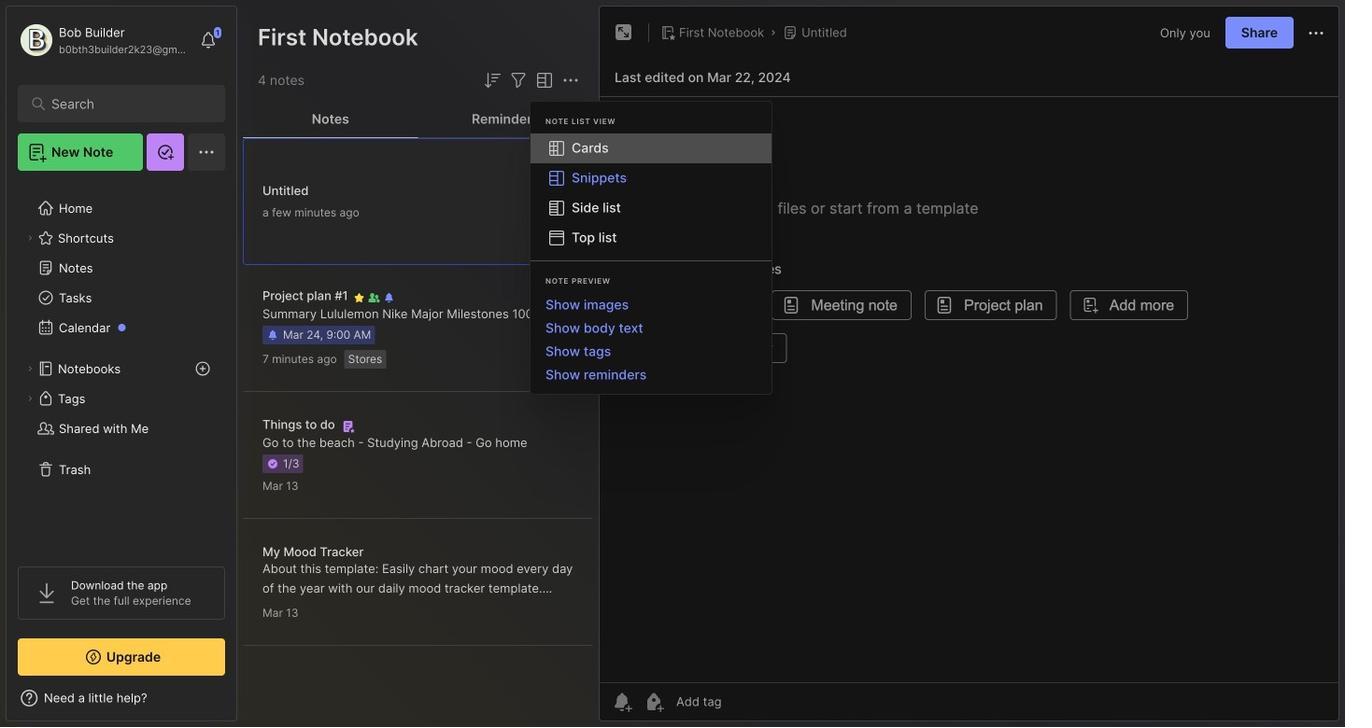 Task type: locate. For each thing, give the bounding box(es) containing it.
1 vertical spatial dropdown list menu
[[531, 293, 772, 387]]

more actions image
[[1305, 22, 1328, 44], [560, 69, 582, 92]]

More actions field
[[1305, 21, 1328, 44], [560, 69, 582, 92]]

View options field
[[530, 69, 556, 92]]

tree
[[7, 182, 236, 550]]

expand tags image
[[24, 393, 36, 405]]

tree inside main element
[[7, 182, 236, 550]]

Add tag field
[[675, 694, 815, 710]]

add filters image
[[507, 69, 530, 92]]

0 vertical spatial dropdown list menu
[[531, 134, 772, 253]]

expand notebooks image
[[24, 363, 36, 375]]

0 horizontal spatial more actions field
[[560, 69, 582, 92]]

menu item
[[531, 134, 772, 163]]

more actions image for "more actions" "field" to the left
[[560, 69, 582, 92]]

dropdown list menu
[[531, 134, 772, 253], [531, 293, 772, 387]]

click to collapse image
[[236, 693, 250, 716]]

1 horizontal spatial more actions image
[[1305, 22, 1328, 44]]

0 vertical spatial more actions image
[[1305, 22, 1328, 44]]

0 horizontal spatial more actions image
[[560, 69, 582, 92]]

Account field
[[18, 21, 191, 59]]

expand note image
[[613, 21, 635, 44]]

Add filters field
[[507, 69, 530, 92]]

1 vertical spatial more actions image
[[560, 69, 582, 92]]

None search field
[[51, 92, 200, 115]]

1 horizontal spatial more actions field
[[1305, 21, 1328, 44]]

1 vertical spatial more actions field
[[560, 69, 582, 92]]

0 vertical spatial more actions field
[[1305, 21, 1328, 44]]

tab list
[[243, 101, 593, 138]]

Sort options field
[[481, 69, 504, 92]]

1 dropdown list menu from the top
[[531, 134, 772, 253]]

Search text field
[[51, 95, 200, 113]]



Task type: describe. For each thing, give the bounding box(es) containing it.
none search field inside main element
[[51, 92, 200, 115]]

WHAT'S NEW field
[[7, 684, 236, 714]]

add a reminder image
[[611, 691, 633, 714]]

more actions field inside note window element
[[1305, 21, 1328, 44]]

more actions image for "more actions" "field" in the note window element
[[1305, 22, 1328, 44]]

main element
[[0, 0, 243, 728]]

add tag image
[[643, 691, 665, 714]]

note window element
[[599, 6, 1340, 727]]

2 dropdown list menu from the top
[[531, 293, 772, 387]]

Note Editor text field
[[600, 96, 1339, 683]]



Task type: vqa. For each thing, say whether or not it's contained in the screenshot.
Do Now Do Soon For The Future
no



